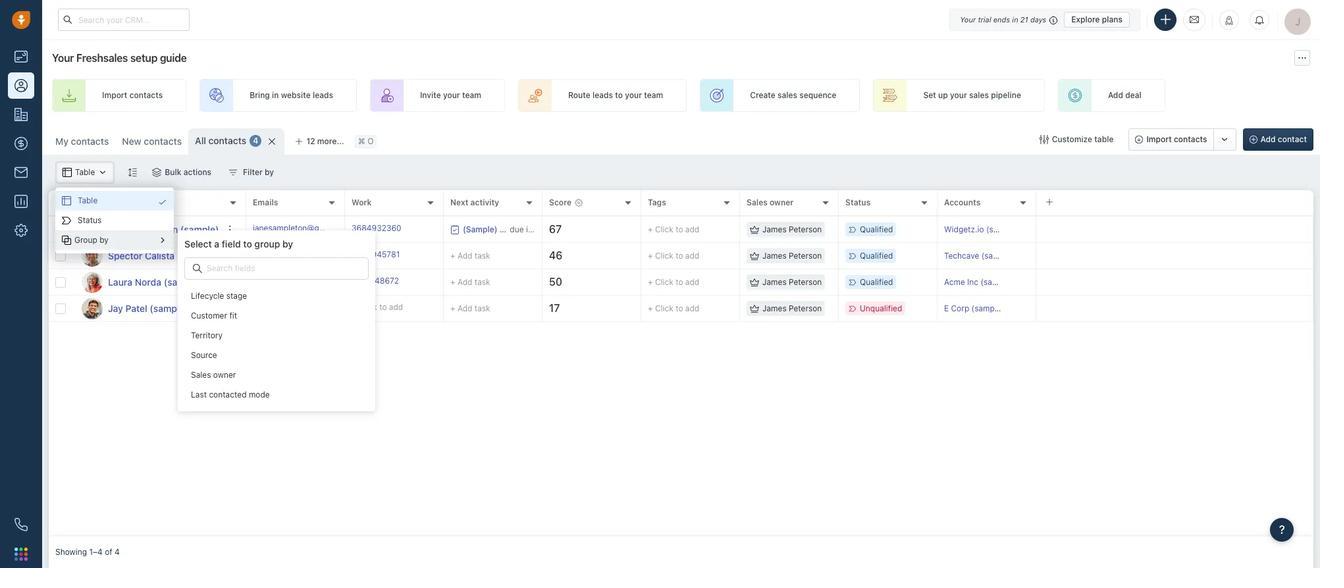 Task type: describe. For each thing, give the bounding box(es) containing it.
2 vertical spatial container_wx8msf4aqz5i3rn1 image
[[193, 264, 202, 273]]

phone image
[[8, 512, 34, 538]]

owner
[[213, 371, 236, 380]]

mode
[[249, 390, 270, 400]]

plans
[[1103, 14, 1123, 24]]

status
[[78, 216, 102, 226]]

lifecycle stage
[[191, 291, 247, 301]]

lifecycle
[[191, 291, 224, 301]]

select a field to group by
[[184, 238, 293, 250]]

explore plans link
[[1065, 12, 1131, 27]]

1 horizontal spatial by
[[283, 238, 293, 250]]

territory
[[191, 331, 223, 341]]

explore
[[1072, 14, 1101, 24]]

sales
[[191, 371, 211, 380]]

sales owner
[[191, 371, 236, 380]]

source
[[191, 351, 217, 361]]

a
[[214, 238, 219, 250]]

group by
[[74, 235, 109, 245]]



Task type: locate. For each thing, give the bounding box(es) containing it.
contacted
[[209, 390, 247, 400]]

explore plans
[[1072, 14, 1123, 24]]

group
[[74, 235, 97, 245]]

table
[[78, 196, 98, 206]]

customer fit
[[191, 311, 237, 321]]

0 horizontal spatial by
[[100, 235, 109, 245]]

container_wx8msf4aqz5i3rn1 image left table
[[62, 196, 71, 206]]

group
[[255, 238, 280, 250]]

container_wx8msf4aqz5i3rn1 image for table
[[158, 198, 167, 207]]

select
[[184, 238, 212, 250]]

container_wx8msf4aqz5i3rn1 image for status
[[62, 216, 71, 225]]

to
[[243, 238, 252, 250]]

by
[[100, 235, 109, 245], [283, 238, 293, 250]]

send email image
[[1191, 14, 1200, 25]]

last
[[191, 390, 207, 400]]

shade muted image
[[1047, 14, 1058, 25]]

container_wx8msf4aqz5i3rn1 image inside 'group by' menu item
[[158, 236, 167, 245]]

container_wx8msf4aqz5i3rn1 image left select
[[158, 236, 167, 245]]

select a field to group by menu
[[55, 188, 376, 412]]

by inside menu item
[[100, 235, 109, 245]]

container_wx8msf4aqz5i3rn1 image for group by
[[62, 236, 71, 245]]

container_wx8msf4aqz5i3rn1 image left group
[[62, 236, 71, 245]]

container_wx8msf4aqz5i3rn1 image for group by
[[158, 236, 167, 245]]

container_wx8msf4aqz5i3rn1 image
[[62, 216, 71, 225], [62, 236, 71, 245], [193, 264, 202, 273]]

container_wx8msf4aqz5i3rn1 image inside 'group by' menu item
[[62, 236, 71, 245]]

customer
[[191, 311, 227, 321]]

1 vertical spatial container_wx8msf4aqz5i3rn1 image
[[62, 236, 71, 245]]

field
[[222, 238, 241, 250]]

fit
[[230, 311, 237, 321]]

freshworks switcher image
[[14, 548, 28, 561]]

Search your CRM... text field
[[58, 9, 190, 31]]

Search fields field
[[206, 262, 295, 275]]

container_wx8msf4aqz5i3rn1 image down select
[[193, 264, 202, 273]]

container_wx8msf4aqz5i3rn1 image up 'group by' menu item
[[158, 198, 167, 207]]

0 vertical spatial container_wx8msf4aqz5i3rn1 image
[[62, 216, 71, 225]]

group by menu item
[[55, 231, 174, 250]]

stage
[[226, 291, 247, 301]]

last contacted mode
[[191, 390, 270, 400]]

container_wx8msf4aqz5i3rn1 image left status
[[62, 216, 71, 225]]

container_wx8msf4aqz5i3rn1 image
[[62, 196, 71, 206], [158, 198, 167, 207], [158, 236, 167, 245]]



Task type: vqa. For each thing, say whether or not it's contained in the screenshot.
"owner"
yes



